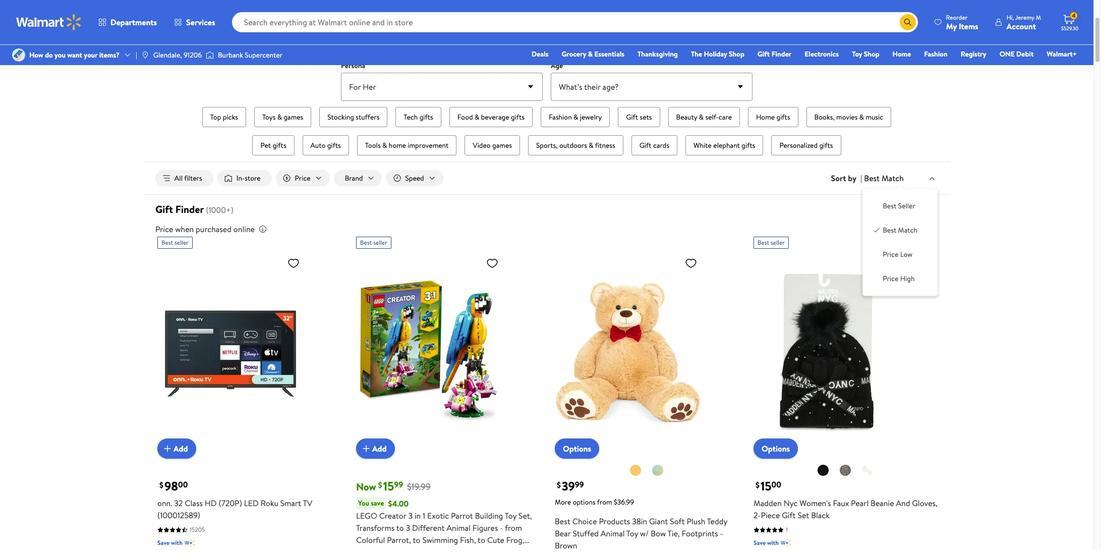 Task type: describe. For each thing, give the bounding box(es) containing it.
sports,
[[536, 140, 558, 150]]

grocery & essentials link
[[558, 48, 629, 60]]

and
[[897, 498, 911, 509]]

toy shop
[[853, 49, 880, 59]]

with for 15
[[768, 539, 779, 547]]

creative
[[356, 547, 386, 550]]

food
[[458, 112, 473, 122]]

by
[[849, 173, 857, 184]]

tv
[[303, 498, 313, 509]]

roku
[[261, 498, 279, 509]]

sports, outdoors & fitness list item
[[526, 133, 626, 157]]

the
[[691, 49, 703, 59]]

98
[[165, 478, 178, 495]]

tools & home improvement list item
[[355, 133, 459, 157]]

ivory image
[[862, 464, 874, 477]]

walmart+ link
[[1043, 48, 1082, 60]]

want
[[67, 50, 82, 60]]

best match inside popup button
[[865, 173, 904, 184]]

fashion for fashion
[[925, 49, 948, 59]]

animal inside best choice products 38in giant soft plush teddy bear stuffed animal toy w/ bow tie, footprints - brown
[[601, 528, 625, 539]]

best seller for 15
[[758, 238, 785, 247]]

seller for $19.99
[[373, 238, 388, 247]]

home gifts
[[757, 112, 791, 122]]

best choice products 38in giant soft plush teddy bear stuffed animal toy w/ bow tie, footprints - brown
[[555, 516, 728, 550]]

0 horizontal spatial to
[[397, 522, 404, 534]]

price when purchased online
[[155, 224, 255, 235]]

toy shop link
[[848, 48, 885, 60]]

account
[[1007, 20, 1037, 32]]

gift sets list item
[[616, 105, 662, 129]]

music
[[866, 112, 884, 122]]

beverage
[[481, 112, 510, 122]]

& inside button
[[860, 112, 865, 122]]

- inside you save $4.00 lego creator 3 in 1 exotic parrot building toy set, transforms to 3 different animal figures - from colorful parrot, to swimming fish, to cute frog, creative toys for kids ages 7 and up, 31136
[[500, 522, 503, 534]]

parrot
[[451, 510, 473, 521]]

more options from $36.99
[[555, 497, 635, 507]]

Best Match radio
[[873, 225, 881, 233]]

gifts right elephant
[[742, 140, 756, 150]]

best inside best choice products 38in giant soft plush teddy bear stuffed animal toy w/ bow tie, footprints - brown
[[555, 516, 571, 527]]

giant
[[650, 516, 668, 527]]

toys inside you save $4.00 lego creator 3 in 1 exotic parrot building toy set, transforms to 3 different animal figures - from colorful parrot, to swimming fish, to cute frog, creative toys for kids ages 7 and up, 31136
[[388, 547, 403, 550]]

gift for gift cards
[[640, 140, 652, 150]]

price for price
[[295, 173, 311, 183]]

hd
[[205, 498, 217, 509]]

from inside you save $4.00 lego creator 3 in 1 exotic parrot building toy set, transforms to 3 different animal figures - from colorful parrot, to swimming fish, to cute frog, creative toys for kids ages 7 and up, 31136
[[505, 522, 522, 534]]

legal information image
[[259, 225, 267, 233]]

glendale,
[[153, 50, 182, 60]]

supercenter
[[245, 50, 283, 60]]

(720p)
[[219, 498, 242, 509]]

fish,
[[460, 535, 476, 546]]

toys inside button
[[262, 112, 276, 122]]

personalized gifts
[[780, 140, 834, 150]]

2 shop from the left
[[865, 49, 880, 59]]

in-store button
[[217, 170, 272, 186]]

thanksgiving
[[638, 49, 678, 59]]

sort and filter section element
[[143, 162, 951, 194]]

walmart+
[[1048, 49, 1078, 59]]

0 horizontal spatial |
[[136, 50, 137, 60]]

tools & home improvement
[[365, 140, 449, 150]]

price for price low
[[883, 249, 899, 260]]

tools & home improvement button
[[357, 135, 457, 155]]

burbank supercenter
[[218, 50, 283, 60]]

books, movies & music list item
[[805, 105, 894, 129]]

books,
[[815, 112, 835, 122]]

improvement
[[408, 140, 449, 150]]

1 15 from the left
[[383, 478, 394, 495]]

animal inside you save $4.00 lego creator 3 in 1 exotic parrot building toy set, transforms to 3 different animal figures - from colorful parrot, to swimming fish, to cute frog, creative toys for kids ages 7 and up, 31136
[[447, 522, 471, 534]]

soft
[[670, 516, 685, 527]]

top
[[210, 112, 221, 122]]

add to cart image for $19.99
[[360, 443, 372, 455]]

| inside "sort and filter section" element
[[861, 173, 863, 184]]

best seller for 98
[[162, 238, 189, 247]]

option group containing best seller
[[871, 197, 930, 288]]

gifts for tech gifts
[[420, 112, 433, 122]]

white elephant gifts list item
[[684, 133, 766, 157]]

gifts for pet gifts
[[273, 140, 286, 150]]

toys & games list item
[[252, 105, 314, 129]]

beauty & self-care
[[677, 112, 732, 122]]

persona
[[341, 61, 366, 71]]

the holiday shop link
[[687, 48, 749, 60]]

stocking stuffers list item
[[318, 105, 390, 129]]

home link
[[889, 48, 916, 60]]

books, movies & music
[[815, 112, 884, 122]]

0 vertical spatial 3
[[409, 510, 413, 521]]

your
[[84, 50, 98, 60]]

how
[[29, 50, 43, 60]]

beauty & self-care list item
[[667, 105, 742, 129]]

price for price high
[[883, 274, 899, 284]]

add to cart image for 98
[[162, 443, 174, 455]]

you save $4.00 lego creator 3 in 1 exotic parrot building toy set, transforms to 3 different animal figures - from colorful parrot, to swimming fish, to cute frog, creative toys for kids ages 7 and up, 31136
[[356, 498, 532, 550]]

& for grocery & essentials
[[588, 49, 593, 59]]

you
[[55, 50, 66, 60]]

the holiday shop
[[691, 49, 745, 59]]

price button
[[276, 170, 330, 186]]

auto gifts
[[311, 140, 341, 150]]

m
[[1037, 13, 1042, 21]]

speed button
[[386, 170, 444, 186]]

lego creator 3 in 1 exotic parrot building toy set, transforms to 3 different animal figures - from colorful parrot, to swimming fish, to cute frog, creative toys for kids ages 7 and up, 31136 image
[[356, 253, 503, 451]]

add for 98
[[174, 443, 188, 454]]

$ 15 00
[[756, 478, 782, 495]]

auto gifts list item
[[301, 133, 351, 157]]

stuffed
[[573, 528, 599, 539]]

up,
[[473, 547, 485, 550]]

filters
[[184, 173, 202, 183]]

frog,
[[507, 535, 525, 546]]

7
[[453, 547, 457, 550]]

1 inside you save $4.00 lego creator 3 in 1 exotic parrot building toy set, transforms to 3 different animal figures - from colorful parrot, to swimming fish, to cute frog, creative toys for kids ages 7 and up, 31136
[[423, 510, 426, 521]]

reorder my items
[[947, 13, 979, 32]]

hi,
[[1007, 13, 1015, 21]]

gift for gift sets
[[626, 112, 639, 122]]

white elephant gifts
[[694, 140, 756, 150]]

& for toys & games
[[277, 112, 282, 122]]

options link for "madden nyc women's faux pearl beanie and gloves, 2-piece gift set black" image
[[754, 439, 799, 459]]

walmart plus image
[[185, 538, 195, 548]]

building
[[475, 510, 503, 521]]

food & beverage gifts list item
[[448, 105, 535, 129]]

plush
[[687, 516, 706, 527]]

tech gifts
[[404, 112, 433, 122]]

swimming
[[423, 535, 458, 546]]

best match button
[[863, 172, 939, 185]]

gifts for home gifts
[[777, 112, 791, 122]]

pearl
[[852, 498, 869, 509]]

brand
[[345, 173, 363, 183]]

seller
[[899, 201, 916, 211]]

fashion link
[[920, 48, 953, 60]]

movies
[[837, 112, 858, 122]]

stocking
[[328, 112, 354, 122]]

class
[[185, 498, 203, 509]]

personalized gifts list item
[[770, 133, 844, 157]]

save for 98
[[157, 539, 170, 547]]

top picks list item
[[200, 105, 248, 129]]

video games
[[473, 140, 512, 150]]

0 vertical spatial toy
[[853, 49, 863, 59]]

toy for best choice products 38in giant soft plush teddy bear stuffed animal toy w/ bow tie, footprints - brown
[[627, 528, 639, 539]]

best seller for $19.99
[[360, 238, 388, 247]]

white elephant gifts button
[[686, 135, 764, 155]]

home for home gifts
[[757, 112, 775, 122]]

15205
[[190, 525, 205, 534]]

fashion & jewelry button
[[541, 107, 610, 127]]

grocery & essentials
[[562, 49, 625, 59]]

self-
[[706, 112, 719, 122]]

all filters button
[[155, 170, 213, 186]]

$ for 39
[[557, 480, 561, 491]]

in
[[415, 510, 421, 521]]

$ for 15
[[756, 480, 760, 491]]



Task type: locate. For each thing, give the bounding box(es) containing it.
0 horizontal spatial add to cart image
[[162, 443, 174, 455]]

 image for burbank supercenter
[[206, 50, 214, 60]]

0 vertical spatial home
[[893, 49, 912, 59]]

1 $ from the left
[[159, 480, 164, 491]]

& for fashion & jewelry
[[574, 112, 579, 122]]

00 up 32
[[178, 479, 188, 490]]

food & beverage gifts
[[458, 112, 525, 122]]

walmart plus image
[[781, 538, 791, 548]]

 image for glendale, 91206
[[141, 51, 149, 59]]

2 save from the left
[[754, 539, 766, 547]]

1 vertical spatial 1
[[786, 525, 788, 534]]

reorder
[[947, 13, 968, 21]]

from up frog,
[[505, 522, 522, 534]]

0 horizontal spatial save with
[[157, 539, 183, 547]]

departments button
[[90, 10, 166, 34]]

gloves,
[[913, 498, 938, 509]]

pet
[[261, 140, 271, 150]]

1 vertical spatial fashion
[[549, 112, 572, 122]]

1 horizontal spatial animal
[[601, 528, 625, 539]]

creator
[[379, 510, 407, 521]]

1 horizontal spatial 99
[[575, 479, 584, 490]]

tools
[[365, 140, 381, 150]]

2 $ from the left
[[378, 480, 382, 491]]

1 save from the left
[[157, 539, 170, 547]]

add for $19.99
[[372, 443, 387, 454]]

all
[[175, 173, 183, 183]]

1 vertical spatial toy
[[505, 510, 517, 521]]

beauty & self-care button
[[669, 107, 740, 127]]

$ inside $ 15 00
[[756, 480, 760, 491]]

price
[[295, 173, 311, 183], [155, 224, 173, 235], [883, 249, 899, 260], [883, 274, 899, 284]]

home gifts list item
[[747, 105, 801, 129]]

black image
[[818, 464, 830, 477]]

gift down all filters button
[[155, 202, 173, 216]]

1 options from the left
[[563, 443, 592, 454]]

0 vertical spatial from
[[597, 497, 613, 507]]

games inside list item
[[284, 112, 304, 122]]

pet gifts list item
[[251, 133, 297, 157]]

$ left 98
[[159, 480, 164, 491]]

price down add to favorites list, madden nyc women's faux pearl beanie and gloves, 2-piece gift set black image
[[883, 274, 899, 284]]

1 horizontal spatial from
[[597, 497, 613, 507]]

2 15 from the left
[[761, 478, 772, 495]]

 image right "91206"
[[206, 50, 214, 60]]

1 add from the left
[[174, 443, 188, 454]]

4 $ from the left
[[756, 480, 760, 491]]

gifts for auto gifts
[[327, 140, 341, 150]]

to
[[397, 522, 404, 534], [413, 535, 421, 546], [478, 535, 486, 546]]

match
[[882, 173, 904, 184], [899, 225, 918, 235]]

option group
[[871, 197, 930, 288]]

3 $ from the left
[[557, 480, 561, 491]]

$ inside $ 39 99
[[557, 480, 561, 491]]

group
[[180, 105, 915, 157]]

kids
[[417, 547, 431, 550]]

$19.99
[[407, 480, 431, 493]]

1 best seller from the left
[[162, 238, 189, 247]]

99
[[394, 479, 403, 490], [575, 479, 584, 490]]

2 save with from the left
[[754, 539, 779, 547]]

1 horizontal spatial toys
[[388, 547, 403, 550]]

and
[[459, 547, 471, 550]]

| right by
[[861, 173, 863, 184]]

exotic
[[427, 510, 449, 521]]

$
[[159, 480, 164, 491], [378, 480, 382, 491], [557, 480, 561, 491], [756, 480, 760, 491]]

2 add from the left
[[372, 443, 387, 454]]

1 horizontal spatial add to cart image
[[360, 443, 372, 455]]

price left low
[[883, 249, 899, 260]]

save with for 15
[[754, 539, 779, 547]]

0 horizontal spatial best seller
[[162, 238, 189, 247]]

1 vertical spatial from
[[505, 522, 522, 534]]

fashion inside button
[[549, 112, 572, 122]]

2 vertical spatial toy
[[627, 528, 639, 539]]

& left fitness
[[589, 140, 594, 150]]

with left walmart plus image
[[768, 539, 779, 547]]

 image for how do you want your items?
[[12, 48, 25, 62]]

best inside popup button
[[865, 173, 880, 184]]

match inside popup button
[[882, 173, 904, 184]]

options link up $ 39 99
[[555, 439, 600, 459]]

 image left how
[[12, 48, 25, 62]]

$ up madden
[[756, 480, 760, 491]]

shop
[[729, 49, 745, 59], [865, 49, 880, 59]]

1 shop from the left
[[729, 49, 745, 59]]

1 vertical spatial |
[[861, 173, 863, 184]]

shop left home link
[[865, 49, 880, 59]]

set
[[798, 510, 810, 521]]

2 with from the left
[[768, 539, 779, 547]]

walmart image
[[16, 14, 82, 30]]

toy for you save $4.00 lego creator 3 in 1 exotic parrot building toy set, transforms to 3 different animal figures - from colorful parrot, to swimming fish, to cute frog, creative toys for kids ages 7 and up, 31136
[[505, 510, 517, 521]]

services
[[186, 17, 215, 28]]

0 vertical spatial best match
[[865, 173, 904, 184]]

0 horizontal spatial options
[[563, 443, 592, 454]]

15 up $4.00
[[383, 478, 394, 495]]

$ inside now $ 15 99 $19.99
[[378, 480, 382, 491]]

1 horizontal spatial shop
[[865, 49, 880, 59]]

99 inside $ 39 99
[[575, 479, 584, 490]]

2 horizontal spatial best seller
[[758, 238, 785, 247]]

price left when
[[155, 224, 173, 235]]

- down teddy
[[721, 528, 724, 539]]

gift cards button
[[632, 135, 678, 155]]

games inside list item
[[493, 140, 512, 150]]

1 horizontal spatial home
[[893, 49, 912, 59]]

1 horizontal spatial save
[[754, 539, 766, 547]]

0 horizontal spatial add
[[174, 443, 188, 454]]

2 add to cart image from the left
[[360, 443, 372, 455]]

fashion left "jewelry"
[[549, 112, 572, 122]]

1 vertical spatial home
[[757, 112, 775, 122]]

0 horizontal spatial 99
[[394, 479, 403, 490]]

gift inside madden nyc women's faux pearl beanie and gloves, 2-piece gift set black
[[782, 510, 796, 521]]

 image
[[12, 48, 25, 62], [206, 50, 214, 60], [141, 51, 149, 59]]

0 horizontal spatial 00
[[178, 479, 188, 490]]

0 horizontal spatial animal
[[447, 522, 471, 534]]

1 horizontal spatial save with
[[754, 539, 779, 547]]

0 vertical spatial match
[[882, 173, 904, 184]]

| right the items?
[[136, 50, 137, 60]]

with for 98
[[171, 539, 183, 547]]

0 horizontal spatial toy
[[505, 510, 517, 521]]

save with left walmart plus image
[[754, 539, 779, 547]]

fashion & jewelry list item
[[539, 105, 612, 129]]

& inside list item
[[277, 112, 282, 122]]

2 add button from the left
[[356, 439, 395, 459]]

& up pet gifts button
[[277, 112, 282, 122]]

& left self-
[[699, 112, 704, 122]]

3 up parrot,
[[406, 522, 410, 534]]

4 $529.30
[[1062, 11, 1079, 32]]

price inside dropdown button
[[295, 173, 311, 183]]

1 horizontal spatial options
[[762, 443, 791, 454]]

finder left electronics link
[[772, 49, 792, 59]]

to up up, at the left bottom of the page
[[478, 535, 486, 546]]

0 horizontal spatial with
[[171, 539, 183, 547]]

services button
[[166, 10, 224, 34]]

& left music
[[860, 112, 865, 122]]

gifts right beverage
[[511, 112, 525, 122]]

1 horizontal spatial 15
[[761, 478, 772, 495]]

best match inside option group
[[883, 225, 918, 235]]

gift right the holiday shop at the top of page
[[758, 49, 770, 59]]

0 horizontal spatial finder
[[176, 202, 204, 216]]

outdoors
[[560, 140, 587, 150]]

add button for $19.99
[[356, 439, 395, 459]]

tie,
[[668, 528, 680, 539]]

1 horizontal spatial toy
[[627, 528, 639, 539]]

seller for 15
[[771, 238, 785, 247]]

& left "jewelry"
[[574, 112, 579, 122]]

1 horizontal spatial options link
[[754, 439, 799, 459]]

price for price when purchased online
[[155, 224, 173, 235]]

- up cute
[[500, 522, 503, 534]]

2 horizontal spatial seller
[[771, 238, 785, 247]]

my
[[947, 20, 958, 32]]

seller for 98
[[175, 238, 189, 247]]

toys up "pet" in the top of the page
[[262, 112, 276, 122]]

sports, outdoors & fitness
[[536, 140, 616, 150]]

toy right electronics on the right top of the page
[[853, 49, 863, 59]]

gift left "sets"
[[626, 112, 639, 122]]

1 horizontal spatial |
[[861, 173, 863, 184]]

gift down nyc
[[782, 510, 796, 521]]

tech
[[404, 112, 418, 122]]

& inside button
[[699, 112, 704, 122]]

0 horizontal spatial options link
[[555, 439, 600, 459]]

0 horizontal spatial from
[[505, 522, 522, 534]]

different
[[412, 522, 445, 534]]

99 inside now $ 15 99 $19.99
[[394, 479, 403, 490]]

pet gifts button
[[253, 135, 295, 155]]

0 horizontal spatial -
[[500, 522, 503, 534]]

online
[[234, 224, 255, 235]]

beanie
[[871, 498, 895, 509]]

00
[[178, 479, 188, 490], [772, 479, 782, 490]]

gifts inside "list item"
[[820, 140, 834, 150]]

add to favorites list, best choice products 38in giant soft plush teddy bear stuffed animal toy w/ bow tie, footprints - brown image
[[685, 257, 698, 270]]

personalized
[[780, 140, 818, 150]]

save with for 98
[[157, 539, 183, 547]]

1 horizontal spatial 00
[[772, 479, 782, 490]]

1 vertical spatial games
[[493, 140, 512, 150]]

auto
[[311, 140, 326, 150]]

0 horizontal spatial games
[[284, 112, 304, 122]]

00 inside $ 15 00
[[772, 479, 782, 490]]

beauty
[[677, 112, 698, 122]]

search icon image
[[904, 18, 912, 26]]

save left walmart plus icon
[[157, 539, 170, 547]]

$ right the now
[[378, 480, 382, 491]]

games up pet gifts button
[[284, 112, 304, 122]]

00 for 98
[[178, 479, 188, 490]]

0 vertical spatial finder
[[772, 49, 792, 59]]

toys & games
[[262, 112, 304, 122]]

fashion for fashion & jewelry
[[549, 112, 572, 122]]

madden nyc women's faux pearl beanie and gloves, 2-piece gift set black
[[754, 498, 938, 521]]

1 horizontal spatial finder
[[772, 49, 792, 59]]

& right food
[[475, 112, 480, 122]]

home right 'care'
[[757, 112, 775, 122]]

2 horizontal spatial  image
[[206, 50, 214, 60]]

1 seller from the left
[[175, 238, 189, 247]]

brown image
[[630, 464, 642, 477]]

gift cards list item
[[630, 133, 680, 157]]

home inside home gifts button
[[757, 112, 775, 122]]

add button for 98
[[157, 439, 196, 459]]

gifts up personalized
[[777, 112, 791, 122]]

 image left glendale,
[[141, 51, 149, 59]]

add button up $ 98 00
[[157, 439, 196, 459]]

38in
[[633, 516, 648, 527]]

one debit
[[1000, 49, 1034, 59]]

0 horizontal spatial seller
[[175, 238, 189, 247]]

Search search field
[[232, 12, 919, 32]]

all filters
[[175, 173, 202, 183]]

home inside home link
[[893, 49, 912, 59]]

1 horizontal spatial to
[[413, 535, 421, 546]]

toy left set,
[[505, 510, 517, 521]]

gifts right auto
[[327, 140, 341, 150]]

video games list item
[[463, 133, 522, 157]]

in-
[[237, 173, 245, 183]]

finder up when
[[176, 202, 204, 216]]

0 horizontal spatial toys
[[262, 112, 276, 122]]

options link up $ 15 00
[[754, 439, 799, 459]]

& right tools
[[383, 140, 387, 150]]

2 99 from the left
[[575, 479, 584, 490]]

0 horizontal spatial  image
[[12, 48, 25, 62]]

best match up best seller
[[865, 173, 904, 184]]

tech gifts button
[[396, 107, 442, 127]]

& for food & beverage gifts
[[475, 112, 480, 122]]

onn. 32 class hd (720p) led roku smart tv (100012589) image
[[157, 253, 304, 451]]

3 best seller from the left
[[758, 238, 785, 247]]

madden
[[754, 498, 782, 509]]

39
[[562, 478, 575, 495]]

hi, jeremy m account
[[1007, 13, 1042, 32]]

add to favorites list, madden nyc women's faux pearl beanie and gloves, 2-piece gift set black image
[[884, 257, 896, 270]]

high
[[901, 274, 915, 284]]

1 right in
[[423, 510, 426, 521]]

- inside best choice products 38in giant soft plush teddy bear stuffed animal toy w/ bow tie, footprints - brown
[[721, 528, 724, 539]]

options link for best choice products 38in giant soft plush teddy bear stuffed animal toy w/ bow tie, footprints - brown "image"
[[555, 439, 600, 459]]

1 horizontal spatial fashion
[[925, 49, 948, 59]]

toy inside you save $4.00 lego creator 3 in 1 exotic parrot building toy set, transforms to 3 different animal figures - from colorful parrot, to swimming fish, to cute frog, creative toys for kids ages 7 and up, 31136
[[505, 510, 517, 521]]

finder inside the gift finder link
[[772, 49, 792, 59]]

animal down products at the right of page
[[601, 528, 625, 539]]

1 vertical spatial finder
[[176, 202, 204, 216]]

options for best choice products 38in giant soft plush teddy bear stuffed animal toy w/ bow tie, footprints - brown "image"
[[563, 443, 592, 454]]

add to favorites list, lego creator 3 in 1 exotic parrot building toy set, transforms to 3 different animal figures - from colorful parrot, to swimming fish, to cute frog, creative toys for kids ages 7 and up, 31136 image
[[487, 257, 499, 270]]

shop right holiday
[[729, 49, 745, 59]]

00 inside $ 98 00
[[178, 479, 188, 490]]

stuffers
[[356, 112, 380, 122]]

add up $ 98 00
[[174, 443, 188, 454]]

gifts right tech on the top of the page
[[420, 112, 433, 122]]

sports, outdoors & fitness button
[[528, 135, 624, 155]]

2 options from the left
[[762, 443, 791, 454]]

& for tools & home improvement
[[383, 140, 387, 150]]

0 horizontal spatial shop
[[729, 49, 745, 59]]

0 horizontal spatial add button
[[157, 439, 196, 459]]

00 up madden
[[772, 479, 782, 490]]

Walmart Site-Wide search field
[[232, 12, 919, 32]]

fitness
[[595, 140, 616, 150]]

price down auto
[[295, 173, 311, 183]]

99 up $4.00
[[394, 479, 403, 490]]

1 add to cart image from the left
[[162, 443, 174, 455]]

0 vertical spatial toys
[[262, 112, 276, 122]]

$ left "39" at bottom
[[557, 480, 561, 491]]

save left walmart plus image
[[754, 539, 766, 547]]

&
[[588, 49, 593, 59], [277, 112, 282, 122], [475, 112, 480, 122], [574, 112, 579, 122], [699, 112, 704, 122], [860, 112, 865, 122], [383, 140, 387, 150], [589, 140, 594, 150]]

essentials
[[595, 49, 625, 59]]

onn.
[[157, 498, 172, 509]]

2 00 from the left
[[772, 479, 782, 490]]

madden nyc women's faux pearl beanie and gloves, 2-piece gift set black image
[[754, 253, 900, 451]]

2 options link from the left
[[754, 439, 799, 459]]

best match right best match option
[[883, 225, 918, 235]]

1 vertical spatial 3
[[406, 522, 410, 534]]

gift inside 'gift sets' button
[[626, 112, 639, 122]]

w/
[[641, 528, 649, 539]]

fashion down my
[[925, 49, 948, 59]]

$ inside $ 98 00
[[159, 480, 164, 491]]

gifts for personalized gifts
[[820, 140, 834, 150]]

1 horizontal spatial games
[[493, 140, 512, 150]]

finder for gift finder
[[772, 49, 792, 59]]

2-
[[754, 510, 761, 521]]

pastel image
[[652, 464, 664, 477]]

$ 98 00
[[159, 478, 188, 495]]

group containing top picks
[[180, 105, 915, 157]]

brand button
[[334, 170, 382, 186]]

sort by |
[[832, 173, 863, 184]]

with left walmart plus icon
[[171, 539, 183, 547]]

options up $ 15 00
[[762, 443, 791, 454]]

save with left walmart plus icon
[[157, 539, 183, 547]]

2 horizontal spatial to
[[478, 535, 486, 546]]

1 save with from the left
[[157, 539, 183, 547]]

0 horizontal spatial fashion
[[549, 112, 572, 122]]

gift for gift finder (1000+)
[[155, 202, 173, 216]]

gifts right "pet" in the top of the page
[[273, 140, 286, 150]]

video games button
[[465, 135, 520, 155]]

electronics
[[805, 49, 839, 59]]

add to cart image up 98
[[162, 443, 174, 455]]

from left $36.99
[[597, 497, 613, 507]]

1 99 from the left
[[394, 479, 403, 490]]

0 vertical spatial |
[[136, 50, 137, 60]]

1 horizontal spatial -
[[721, 528, 724, 539]]

best choice products 38in giant soft plush teddy bear stuffed animal toy w/ bow tie, footprints - brown image
[[555, 253, 702, 451]]

match up best seller
[[882, 173, 904, 184]]

pet gifts
[[261, 140, 286, 150]]

1 options link from the left
[[555, 439, 600, 459]]

1 horizontal spatial seller
[[373, 238, 388, 247]]

3 seller from the left
[[771, 238, 785, 247]]

home for home
[[893, 49, 912, 59]]

options up $ 39 99
[[563, 443, 592, 454]]

3 left in
[[409, 510, 413, 521]]

& right grocery
[[588, 49, 593, 59]]

1 vertical spatial match
[[899, 225, 918, 235]]

cards
[[654, 140, 670, 150]]

add button up the now
[[356, 439, 395, 459]]

gift left cards
[[640, 140, 652, 150]]

options
[[563, 443, 592, 454], [762, 443, 791, 454]]

add to cart image
[[162, 443, 174, 455], [360, 443, 372, 455]]

save for 15
[[754, 539, 766, 547]]

personalized gifts button
[[772, 135, 842, 155]]

options for "madden nyc women's faux pearl beanie and gloves, 2-piece gift set black" image
[[762, 443, 791, 454]]

0 vertical spatial games
[[284, 112, 304, 122]]

home
[[389, 140, 406, 150]]

price low
[[883, 249, 913, 260]]

00 for 15
[[772, 479, 782, 490]]

2 horizontal spatial toy
[[853, 49, 863, 59]]

2 best seller from the left
[[360, 238, 388, 247]]

top picks button
[[202, 107, 246, 127]]

finder for gift finder (1000+)
[[176, 202, 204, 216]]

toys & games button
[[254, 107, 312, 127]]

match down seller
[[899, 225, 918, 235]]

$ for 98
[[159, 480, 164, 491]]

add to favorites list, onn. 32 class hd (720p) led roku smart tv (100012589) image
[[288, 257, 300, 270]]

gift inside the gift finder link
[[758, 49, 770, 59]]

99 up options
[[575, 479, 584, 490]]

1 horizontal spatial add
[[372, 443, 387, 454]]

0 horizontal spatial home
[[757, 112, 775, 122]]

toy inside best choice products 38in giant soft plush teddy bear stuffed animal toy w/ bow tie, footprints - brown
[[627, 528, 639, 539]]

gift inside gift cards button
[[640, 140, 652, 150]]

2 seller from the left
[[373, 238, 388, 247]]

gifts inside button
[[420, 112, 433, 122]]

& inside 'link'
[[588, 49, 593, 59]]

1 horizontal spatial add button
[[356, 439, 395, 459]]

choice
[[573, 516, 597, 527]]

toy
[[853, 49, 863, 59], [505, 510, 517, 521], [627, 528, 639, 539]]

add to cart image up the now
[[360, 443, 372, 455]]

toy left w/
[[627, 528, 639, 539]]

add up now $ 15 99 $19.99 on the bottom
[[372, 443, 387, 454]]

options link
[[555, 439, 600, 459], [754, 439, 799, 459]]

burbank
[[218, 50, 243, 60]]

32
[[174, 498, 183, 509]]

how do you want your items?
[[29, 50, 120, 60]]

games right video
[[493, 140, 512, 150]]

books, movies & music button
[[807, 107, 892, 127]]

0 vertical spatial 1
[[423, 510, 426, 521]]

home down search icon
[[893, 49, 912, 59]]

15 up madden
[[761, 478, 772, 495]]

gray image
[[840, 464, 852, 477]]

1 horizontal spatial best seller
[[360, 238, 388, 247]]

1 horizontal spatial  image
[[141, 51, 149, 59]]

animal down parrot
[[447, 522, 471, 534]]

1 add button from the left
[[157, 439, 196, 459]]

0 horizontal spatial save
[[157, 539, 170, 547]]

0 vertical spatial fashion
[[925, 49, 948, 59]]

to up parrot,
[[397, 522, 404, 534]]

tech gifts list item
[[394, 105, 444, 129]]

food & beverage gifts button
[[450, 107, 533, 127]]

teddy
[[707, 516, 728, 527]]

1 horizontal spatial with
[[768, 539, 779, 547]]

1 up walmart plus image
[[786, 525, 788, 534]]

1 vertical spatial best match
[[883, 225, 918, 235]]

toys down parrot,
[[388, 547, 403, 550]]

to up for
[[413, 535, 421, 546]]

gift
[[758, 49, 770, 59], [626, 112, 639, 122], [640, 140, 652, 150], [155, 202, 173, 216], [782, 510, 796, 521]]

0 horizontal spatial 1
[[423, 510, 426, 521]]

gifts right personalized
[[820, 140, 834, 150]]

0 horizontal spatial 15
[[383, 478, 394, 495]]

1 with from the left
[[171, 539, 183, 547]]

gift for gift finder
[[758, 49, 770, 59]]

& for beauty & self-care
[[699, 112, 704, 122]]

1 00 from the left
[[178, 479, 188, 490]]

1 horizontal spatial 1
[[786, 525, 788, 534]]

transforms
[[356, 522, 395, 534]]

1 vertical spatial toys
[[388, 547, 403, 550]]



Task type: vqa. For each thing, say whether or not it's contained in the screenshot.
'3-YEAR PLAN - $3.00' option
no



